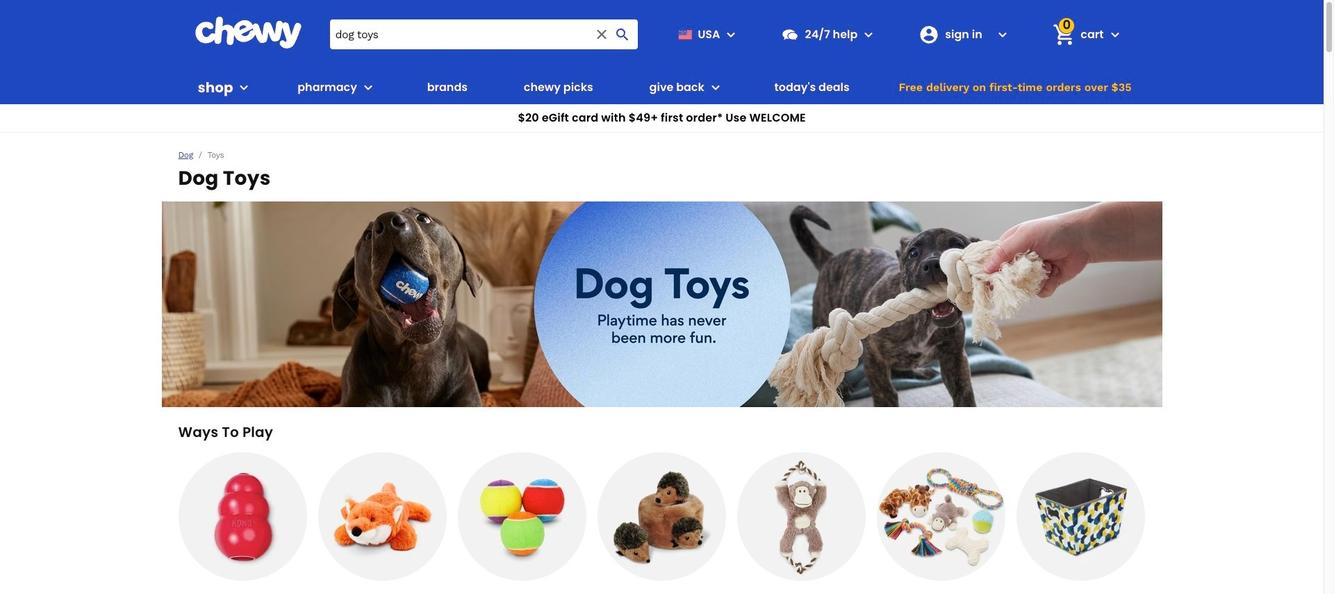 Task type: vqa. For each thing, say whether or not it's contained in the screenshot.
98108
no



Task type: locate. For each thing, give the bounding box(es) containing it.
chewy support image
[[782, 25, 800, 43]]

cart menu image
[[1107, 26, 1124, 43]]

menu image down chewy home image
[[236, 79, 253, 96]]

give back menu image
[[707, 79, 724, 96]]

1 horizontal spatial menu image
[[723, 26, 740, 43]]

Search text field
[[330, 19, 638, 49]]

site banner
[[0, 0, 1324, 133]]

fetch toys image
[[458, 453, 587, 581]]

menu image up the "give back menu" icon
[[723, 26, 740, 43]]

0 horizontal spatial menu image
[[236, 79, 253, 96]]

toy storage bins image
[[1017, 453, 1146, 581]]

plush toys image
[[318, 453, 447, 581]]

interactive toys image
[[598, 453, 726, 581]]

menu image
[[723, 26, 740, 43], [236, 79, 253, 96]]

variety packs image
[[877, 453, 1006, 581]]

1 vertical spatial menu image
[[236, 79, 253, 96]]

Product search field
[[330, 19, 638, 49]]

dog toys. playtime has never been more fun. image
[[162, 202, 1163, 407]]



Task type: describe. For each thing, give the bounding box(es) containing it.
submit search image
[[615, 26, 631, 43]]

pharmacy menu image
[[360, 79, 377, 96]]

help menu image
[[861, 26, 877, 43]]

chew toys image
[[178, 453, 307, 581]]

account menu image
[[995, 26, 1012, 43]]

delete search image
[[594, 26, 611, 43]]

items image
[[1052, 22, 1077, 47]]

0 vertical spatial menu image
[[723, 26, 740, 43]]

chewy home image
[[194, 17, 302, 49]]

rope & tug toys image
[[738, 453, 866, 581]]



